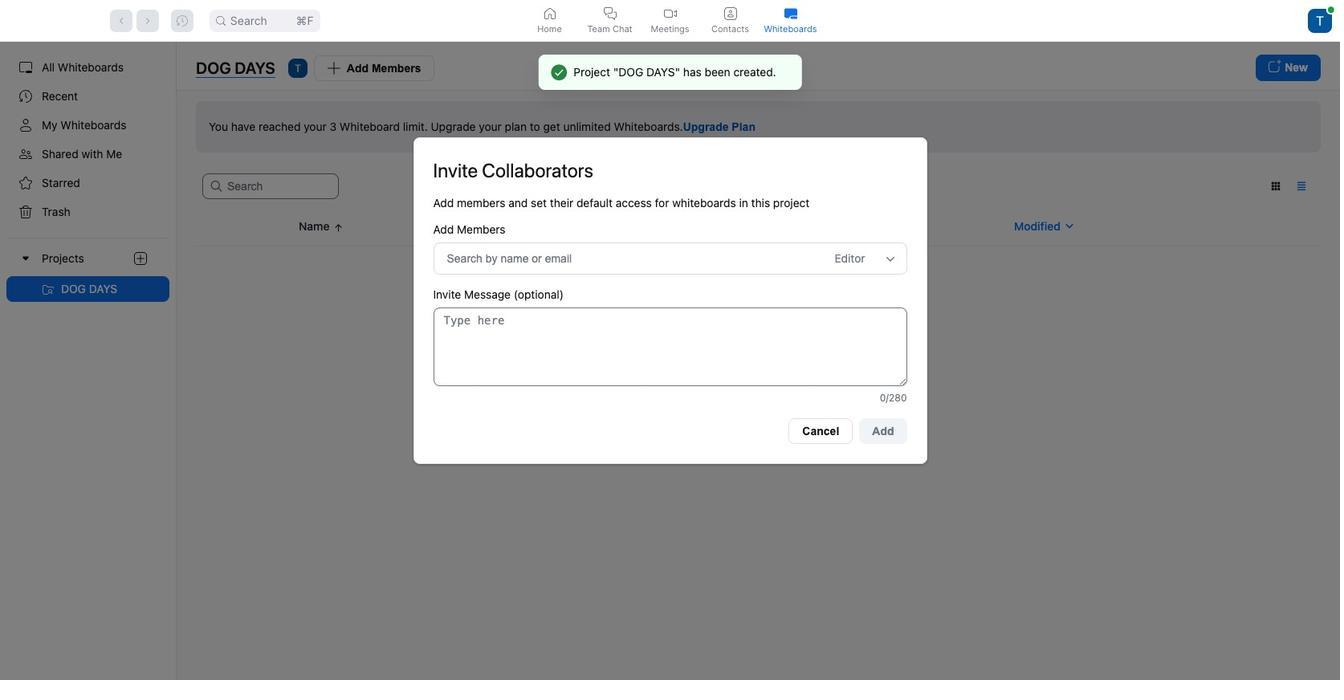 Task type: vqa. For each thing, say whether or not it's contained in the screenshot.
TB
no



Task type: describe. For each thing, give the bounding box(es) containing it.
meetings
[[651, 23, 690, 34]]

search
[[230, 13, 267, 27]]

magnifier image
[[216, 16, 226, 25]]

profile contact image
[[724, 7, 737, 20]]

contacts
[[712, 23, 749, 34]]

tab list containing home
[[520, 0, 821, 41]]

whiteboard small image
[[784, 7, 797, 20]]

home button
[[520, 0, 580, 41]]

whiteboard small image
[[784, 7, 797, 20]]

video on image
[[664, 7, 677, 20]]

whiteboards
[[764, 23, 817, 34]]

team chat button
[[580, 0, 640, 41]]

profile contact image
[[724, 7, 737, 20]]



Task type: locate. For each thing, give the bounding box(es) containing it.
tab list
[[520, 0, 821, 41]]

⌘f
[[296, 13, 314, 27]]

video on image
[[664, 7, 677, 20]]

home
[[538, 23, 562, 34]]

online image
[[1329, 6, 1335, 13]]

whiteboards button
[[761, 0, 821, 41]]

chat
[[613, 23, 633, 34]]

home small image
[[543, 7, 556, 20], [543, 7, 556, 20]]

team chat image
[[604, 7, 617, 20], [604, 7, 617, 20]]

avatar image
[[1309, 8, 1333, 33]]

meetings button
[[640, 0, 701, 41]]

magnifier image
[[216, 16, 226, 25]]

contacts button
[[701, 0, 761, 41]]

team chat
[[588, 23, 633, 34]]

online image
[[1329, 6, 1335, 13]]

team
[[588, 23, 610, 34]]



